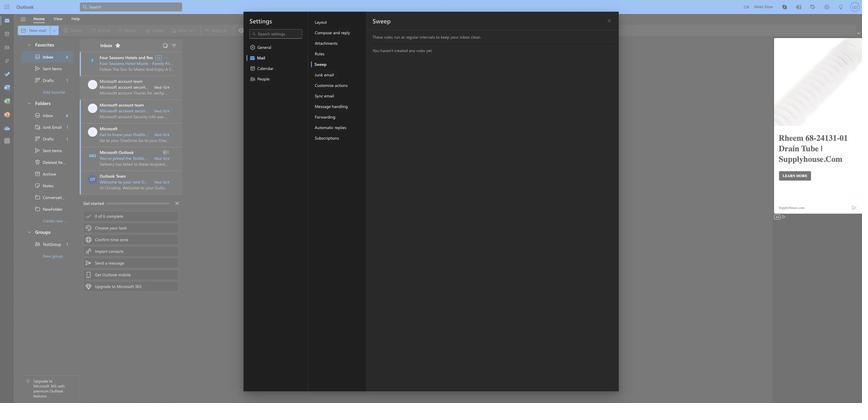 Task type: describe. For each thing, give the bounding box(es) containing it.
 drafts for 
[[35, 136, 54, 142]]

get started
[[83, 201, 104, 207]]

settings
[[249, 17, 272, 25]]

outlook inside banner
[[16, 4, 34, 10]]

message list section
[[80, 38, 222, 404]]

rules
[[315, 51, 325, 57]]

to for upgrade to microsoft 365 with premium outlook features
[[49, 379, 53, 384]]

1 inside 'favorites' 'tree'
[[67, 78, 68, 83]]

365 for upgrade to microsoft 365
[[135, 284, 142, 290]]

four seasons hotels and resorts image
[[88, 56, 97, 65]]

view button
[[49, 14, 67, 23]]

team for was
[[135, 102, 144, 108]]

time
[[111, 237, 119, 243]]

inbox inside inbox 
[[100, 42, 112, 48]]

you've joined the testgroup group
[[100, 156, 164, 161]]

create new folder tree item
[[21, 215, 75, 227]]

security for verification
[[133, 84, 147, 90]]

to inside sweep rules element
[[436, 34, 440, 40]]

these rules run at regular intervals to keep your inbox clean.
[[373, 34, 481, 40]]

-
[[150, 61, 151, 66]]

365 for upgrade to microsoft 365 with premium outlook features
[[50, 384, 57, 389]]

document containing settings
[[0, 0, 863, 404]]

tab list containing home
[[29, 14, 84, 23]]

application containing settings
[[0, 0, 863, 404]]

0 of 6 complete
[[95, 214, 123, 219]]

 button for favorites
[[24, 39, 34, 50]]

 mark all as read
[[239, 28, 274, 33]]

Select a conversation checkbox
[[88, 128, 100, 137]]

look
[[119, 226, 127, 231]]

view
[[54, 16, 62, 21]]

groups
[[35, 229, 51, 236]]

tree inside application
[[21, 110, 81, 227]]

 for folders
[[27, 101, 32, 106]]

up
[[180, 132, 184, 138]]

wed 10/4 for outlook.com
[[154, 180, 170, 185]]

Select a conversation checkbox
[[88, 151, 100, 161]]

new
[[43, 254, 51, 259]]

your left look
[[110, 226, 118, 231]]

files image
[[4, 58, 10, 64]]

message
[[108, 261, 124, 266]]

team for verification
[[133, 79, 143, 84]]


[[35, 183, 40, 189]]

now
[[765, 4, 774, 9]]

help button
[[67, 14, 84, 23]]


[[86, 237, 92, 243]]

haven't
[[380, 48, 393, 53]]

calendar image
[[4, 31, 10, 37]]

how
[[155, 132, 164, 138]]

sweep inside tab panel
[[373, 17, 391, 25]]

new inside tree item
[[56, 218, 63, 224]]

message
[[315, 104, 331, 109]]

you haven't created any rules yet.
[[373, 48, 433, 53]]

you
[[373, 48, 379, 53]]

 tree item
[[21, 157, 74, 168]]

mt for microsoft account security info verification
[[90, 82, 96, 87]]


[[115, 43, 121, 48]]

powerpoint image
[[4, 112, 10, 118]]

added
[[167, 108, 179, 114]]

ot
[[90, 177, 95, 182]]

1 vertical spatial items
[[52, 148, 62, 154]]


[[35, 124, 40, 130]]

outlook up welcome
[[100, 174, 115, 179]]

history
[[68, 195, 81, 200]]

forwarding
[[315, 114, 335, 120]]

0 horizontal spatial rules
[[384, 34, 393, 40]]

1  tree item from the top
[[21, 51, 74, 63]]

message list no conversations selected list box
[[80, 52, 222, 404]]

ad inside the message list no conversations selected list box
[[157, 56, 160, 60]]

of
[[98, 214, 102, 219]]

compose
[[315, 30, 332, 35]]

create
[[43, 218, 54, 224]]

newfolder
[[43, 207, 62, 212]]

inbox inside 'favorites' 'tree'
[[43, 54, 53, 60]]

0
[[95, 214, 97, 219]]

more apps image
[[4, 138, 10, 144]]


[[86, 284, 92, 290]]

Search settings search field
[[256, 31, 296, 37]]

replies
[[335, 125, 346, 131]]

2  tree item from the top
[[21, 145, 74, 157]]

mark
[[246, 28, 255, 33]]

1 horizontal spatial ad
[[776, 215, 780, 219]]

outlook banner
[[0, 0, 863, 14]]

contacts
[[109, 249, 124, 255]]

2 vertical spatial and
[[201, 132, 208, 138]]

actions
[[335, 83, 348, 88]]


[[86, 249, 92, 255]]

pc
[[195, 132, 200, 138]]

add favorite tree item
[[21, 86, 74, 98]]

get for get to know your onedrive – how to back up your pc and mobile
[[100, 132, 106, 138]]

 for groups
[[27, 230, 32, 235]]

started
[[91, 201, 104, 207]]

2 vertical spatial inbox
[[43, 113, 53, 118]]

family
[[152, 61, 164, 66]]

wed for verification
[[154, 85, 162, 90]]

miami
[[137, 61, 148, 66]]

choose your look
[[95, 226, 127, 231]]

 inside 'favorites' 'tree'
[[35, 66, 40, 72]]

verification
[[157, 84, 177, 90]]

wed 10/4 for onedrive
[[154, 133, 170, 137]]

3 1 from the top
[[67, 136, 68, 142]]

–
[[152, 132, 154, 138]]

message handling
[[315, 104, 348, 109]]

regular
[[406, 34, 419, 40]]

move & delete group
[[18, 25, 199, 36]]

Select a conversation checkbox
[[88, 104, 100, 113]]

clean.
[[471, 34, 481, 40]]

customize
[[315, 83, 334, 88]]

onedrive image
[[4, 126, 10, 132]]

sent inside 'favorites' 'tree'
[[43, 66, 51, 71]]

2  inbox from the top
[[35, 113, 53, 119]]

 tree item for 
[[21, 133, 74, 145]]

1 horizontal spatial rules
[[417, 48, 425, 53]]

 people
[[250, 76, 270, 82]]

to right how
[[165, 132, 169, 138]]

wed 10/4 for was
[[154, 109, 170, 114]]


[[86, 226, 92, 231]]

wed 10/4 for verification
[[154, 85, 170, 90]]

10/4 for outlook.com
[[163, 180, 170, 185]]

group inside new group tree item
[[52, 254, 63, 259]]

onedrive
[[133, 132, 151, 138]]

6
[[103, 214, 105, 219]]

 testgroup
[[35, 242, 61, 248]]

sweep heading
[[373, 17, 391, 25]]

get outlook mobile
[[95, 273, 131, 278]]

to for get to know your onedrive – how to back up your pc and mobile
[[107, 132, 111, 138]]

upgrade for upgrade to microsoft 365 with premium outlook features
[[33, 379, 48, 384]]

1 inside  'tree item'
[[67, 125, 68, 130]]

inbox
[[460, 34, 470, 40]]

welcome to your new outlook.com account
[[100, 180, 182, 185]]

junk inside  junk email
[[43, 125, 51, 130]]

microsoft account team image for microsoft account security info verification
[[88, 80, 97, 89]]

sweep tab panel
[[367, 12, 619, 392]]

deleted
[[43, 160, 57, 165]]

your right up at top
[[186, 132, 194, 138]]


[[86, 261, 92, 267]]


[[607, 18, 612, 23]]

wed for was
[[154, 109, 162, 114]]

upgrade for upgrade to microsoft 365
[[95, 284, 111, 290]]

forwarding button
[[311, 112, 367, 123]]

10/4 for verification
[[162, 85, 170, 90]]

four for four seasons hotel miami - family friendly hotel
[[100, 61, 108, 66]]

microsoft image
[[88, 128, 97, 137]]

all
[[256, 28, 260, 33]]

to for upgrade to microsoft 365
[[112, 284, 116, 290]]

settings tab list
[[244, 12, 308, 392]]

microsoft account team image for microsoft account security info was added
[[88, 104, 97, 113]]

 tree item
[[21, 168, 74, 180]]

outlook team image
[[88, 175, 97, 185]]

microsoft outlook image
[[88, 151, 97, 161]]

inbox 
[[100, 42, 121, 48]]

favorite
[[51, 89, 65, 95]]

import
[[95, 249, 107, 255]]

2 hotel from the left
[[181, 61, 192, 66]]

home button
[[29, 14, 49, 23]]

people
[[257, 76, 270, 82]]

10/4 for was
[[163, 109, 170, 114]]

wed 10/4 for group
[[154, 156, 170, 161]]

resorts
[[147, 55, 160, 60]]

seasons for hotel
[[109, 61, 124, 66]]

group inside the message list no conversations selected list box
[[153, 156, 164, 161]]

 sent items inside 'favorites' 'tree'
[[35, 66, 62, 72]]

inbox heading
[[93, 39, 123, 52]]

premium features image
[[26, 380, 30, 384]]

mo
[[89, 153, 96, 159]]

junk email button
[[311, 70, 367, 80]]

 newfolder
[[35, 207, 62, 212]]

folders
[[35, 100, 51, 106]]



Task type: vqa. For each thing, say whether or not it's contained in the screenshot.
 tree item
yes



Task type: locate. For each thing, give the bounding box(es) containing it.
 tree item
[[21, 192, 81, 204], [21, 204, 74, 215]]

1 vertical spatial  button
[[24, 98, 34, 109]]

1 right  testgroup on the bottom of the page
[[66, 242, 68, 247]]

0 horizontal spatial new
[[56, 218, 63, 224]]

calendar
[[257, 66, 273, 71]]

1  from the top
[[35, 77, 40, 83]]

5 wed from the top
[[154, 180, 162, 185]]

junk up customize
[[315, 72, 323, 78]]

2 microsoft account team image from the top
[[88, 104, 97, 113]]

drafts for 
[[43, 136, 54, 142]]

0 vertical spatial ad
[[157, 56, 160, 60]]

1 mt from the top
[[90, 82, 96, 87]]

microsoft
[[100, 79, 117, 84], [100, 84, 117, 90], [100, 102, 118, 108], [100, 108, 118, 114], [100, 126, 118, 132], [100, 150, 118, 155], [117, 284, 134, 290], [33, 384, 49, 389]]

mt for microsoft account security info was added
[[90, 106, 96, 111]]

and up miami
[[138, 55, 145, 60]]

to for welcome to your new outlook.com account
[[118, 180, 122, 185]]

items right deleted
[[58, 160, 68, 165]]

2 seasons from the top
[[109, 61, 124, 66]]

sent
[[43, 66, 51, 71], [43, 148, 51, 154]]

sync email button
[[311, 91, 367, 101]]

3 wed from the top
[[154, 133, 162, 137]]

confirm
[[95, 237, 110, 243]]

document
[[0, 0, 863, 404]]

0 vertical spatial junk
[[315, 72, 323, 78]]

1 wed from the top
[[154, 85, 162, 90]]

2 wed from the top
[[154, 109, 162, 114]]

items up favorite
[[52, 66, 62, 71]]

0 vertical spatial 
[[35, 54, 40, 60]]

a
[[105, 261, 107, 266]]

excel image
[[4, 99, 10, 105]]

2 email from the top
[[324, 93, 334, 99]]

1  from the top
[[35, 195, 40, 201]]

 up 
[[35, 113, 40, 119]]

 down 
[[35, 195, 40, 201]]

 drafts for 
[[35, 77, 54, 83]]

1 vertical spatial 
[[35, 242, 40, 248]]

1 vertical spatial four
[[100, 61, 108, 66]]

your down team
[[123, 180, 132, 185]]

1 horizontal spatial hotel
[[181, 61, 192, 66]]

email for junk email
[[324, 72, 334, 78]]

outlook link
[[16, 0, 34, 14]]

Select a conversation checkbox
[[88, 80, 100, 89]]

folders tree item
[[21, 98, 74, 110]]

inbox up  junk email
[[43, 113, 53, 118]]

0 vertical spatial get
[[100, 132, 106, 138]]

sweep rules element
[[373, 34, 613, 61]]

junk
[[315, 72, 323, 78], [43, 125, 51, 130]]

0 vertical spatial 
[[27, 42, 32, 47]]

junk email
[[315, 72, 334, 78]]

microsoft inside upgrade to microsoft 365 with premium outlook features
[[33, 384, 49, 389]]

layout
[[315, 19, 327, 25]]

choose
[[95, 226, 109, 231]]

info for was
[[150, 108, 157, 114]]

inbox down favorites tree item
[[43, 54, 53, 60]]

send
[[95, 261, 104, 266]]

1 vertical spatial 
[[27, 101, 32, 106]]

0 horizontal spatial testgroup
[[43, 242, 61, 247]]

1 vertical spatial 365
[[50, 384, 57, 389]]

to inside upgrade to microsoft 365 with premium outlook features
[[49, 379, 53, 384]]

1 vertical spatial ad
[[776, 215, 780, 219]]

1 horizontal spatial sweep
[[373, 17, 391, 25]]

1 horizontal spatial and
[[201, 132, 208, 138]]

mobile right pc on the left
[[209, 132, 222, 138]]

drafts up add favorite tree item
[[43, 78, 54, 83]]

mt inside mt checkbox
[[90, 82, 96, 87]]

4 wed from the top
[[154, 156, 162, 161]]

new left the outlook.com on the left top of the page
[[133, 180, 140, 185]]

email
[[324, 72, 334, 78], [324, 93, 334, 99]]

 drafts down  'tree item'
[[35, 136, 54, 142]]

1 wed 10/4 from the top
[[154, 85, 170, 90]]

0 vertical spatial sweep
[[373, 17, 391, 25]]

0 vertical spatial sent
[[43, 66, 51, 71]]

features
[[33, 394, 47, 399]]

0 horizontal spatial ad
[[157, 56, 160, 60]]

run
[[394, 34, 400, 40]]

add favorite
[[43, 89, 65, 95]]

upgrade to microsoft 365
[[95, 284, 142, 290]]

microsoft account team image up select a conversation checkbox
[[88, 80, 97, 89]]

 tree item
[[21, 75, 74, 86], [21, 133, 74, 145]]

 button
[[161, 41, 170, 50]]


[[86, 214, 92, 220]]

0 vertical spatial 
[[35, 77, 40, 83]]

ad up family
[[157, 56, 160, 60]]

365 inside upgrade to microsoft 365 with premium outlook features
[[50, 384, 57, 389]]


[[171, 43, 177, 49]]

 inside 'favorites' 'tree'
[[35, 54, 40, 60]]

new left folder
[[56, 218, 63, 224]]

as
[[261, 28, 265, 33]]

2 4 from the top
[[66, 113, 68, 118]]

0 vertical spatial mobile
[[209, 132, 222, 138]]

 deleted items
[[35, 160, 68, 165]]

2 vertical spatial  button
[[24, 227, 34, 238]]

1 vertical spatial new
[[56, 218, 63, 224]]

drafts inside 'favorites' 'tree'
[[43, 78, 54, 83]]

microsoft account team for microsoft account security info was added
[[100, 102, 144, 108]]

rules left yet.
[[417, 48, 425, 53]]

ad
[[157, 56, 160, 60], [776, 215, 780, 219]]

 for  people
[[250, 76, 256, 82]]

4 for 2nd  tree item from the bottom of the application containing settings
[[66, 54, 68, 60]]

1  from the top
[[35, 54, 40, 60]]

1 vertical spatial 
[[35, 207, 40, 212]]

1 four from the top
[[100, 55, 108, 60]]

2 mt from the top
[[90, 106, 96, 111]]

2  from the top
[[35, 136, 40, 142]]

0 vertical spatial  drafts
[[35, 77, 54, 83]]

2 drafts from the top
[[43, 136, 54, 142]]

10/4 for onedrive
[[163, 133, 170, 137]]

 button for folders
[[24, 98, 34, 109]]

Select a conversation checkbox
[[88, 175, 100, 185]]

0 vertical spatial testgroup
[[133, 156, 152, 161]]

to left the "know"
[[107, 132, 111, 138]]

wed for group
[[154, 156, 162, 161]]

security for was
[[135, 108, 149, 114]]

2 wed 10/4 from the top
[[154, 109, 170, 114]]

items inside 'favorites' 'tree'
[[52, 66, 62, 71]]

team up the microsoft account security info was added
[[135, 102, 144, 108]]

1 down  'tree item'
[[67, 136, 68, 142]]

0 horizontal spatial upgrade
[[33, 379, 48, 384]]

your
[[451, 34, 459, 40], [124, 132, 132, 138], [186, 132, 194, 138], [123, 180, 132, 185], [110, 226, 118, 231]]

word image
[[4, 85, 10, 91]]

1 vertical spatial 
[[35, 148, 40, 154]]

 sent items
[[35, 66, 62, 72], [35, 148, 62, 154]]

your right keep on the right top of the page
[[451, 34, 459, 40]]

group down how
[[153, 156, 164, 161]]

attachments
[[315, 40, 338, 46]]

2 1 from the top
[[67, 125, 68, 130]]


[[20, 16, 26, 22]]

outlook inside upgrade to microsoft 365 with premium outlook features
[[50, 389, 63, 394]]

and inside button
[[333, 30, 340, 35]]

1  from the top
[[35, 66, 40, 72]]

info left was
[[150, 108, 157, 114]]

1 4 from the top
[[66, 54, 68, 60]]

0 vertical spatial 
[[35, 195, 40, 201]]

0 horizontal spatial 
[[35, 242, 40, 248]]

1 vertical spatial and
[[138, 55, 145, 60]]

 tree item
[[21, 63, 74, 75], [21, 145, 74, 157]]

compose and reply
[[315, 30, 350, 35]]

upgrade inside the message list no conversations selected list box
[[95, 284, 111, 290]]

folder
[[64, 218, 75, 224]]

0 vertical spatial 365
[[135, 284, 142, 290]]

0 vertical spatial  tree item
[[21, 51, 74, 63]]

1 microsoft account team image from the top
[[88, 80, 97, 89]]

outlook up the
[[119, 150, 134, 155]]

mt down the four seasons hotels and resorts icon
[[90, 82, 96, 87]]

home
[[33, 16, 45, 21]]

upgrade to microsoft 365 with premium outlook features
[[33, 379, 65, 399]]

0 vertical spatial drafts
[[43, 78, 54, 83]]

0 vertical spatial items
[[52, 66, 62, 71]]

0 vertical spatial email
[[324, 72, 334, 78]]

 button left favorites
[[24, 39, 34, 50]]

3 wed 10/4 from the top
[[154, 133, 170, 137]]

upgrade inside upgrade to microsoft 365 with premium outlook features
[[33, 379, 48, 384]]

info
[[149, 84, 156, 90], [150, 108, 157, 114]]

wed 10/4
[[154, 85, 170, 90], [154, 109, 170, 114], [154, 133, 170, 137], [154, 156, 170, 161], [154, 180, 170, 185]]

 for  conversation history
[[35, 195, 40, 201]]

1 up add favorite tree item
[[67, 78, 68, 83]]

5 wed 10/4 from the top
[[154, 180, 170, 185]]

sweep button
[[311, 59, 367, 70]]

 general
[[250, 45, 271, 50]]

0 horizontal spatial and
[[138, 55, 145, 60]]

 for 
[[35, 136, 40, 142]]

1 vertical spatial mobile
[[118, 273, 131, 278]]

2  tree item from the top
[[21, 204, 74, 215]]

1 horizontal spatial junk
[[315, 72, 323, 78]]

meet now
[[755, 4, 774, 9]]

1 vertical spatial team
[[135, 102, 144, 108]]

items inside  deleted items
[[58, 160, 68, 165]]

 for  testgroup
[[35, 242, 40, 248]]

1 seasons from the top
[[109, 55, 124, 60]]

mt
[[90, 82, 96, 87], [90, 106, 96, 111]]

get left started
[[83, 201, 90, 207]]

1 vertical spatial security
[[135, 108, 149, 114]]

1 vertical spatial testgroup
[[43, 242, 61, 247]]

1 vertical spatial sweep
[[315, 62, 327, 67]]

1 email from the top
[[324, 72, 334, 78]]

get for get outlook mobile
[[95, 273, 101, 278]]


[[249, 55, 255, 61]]

0 vertical spatial  sent items
[[35, 66, 62, 72]]

0 vertical spatial  button
[[24, 39, 34, 50]]

 inside 'favorites' 'tree'
[[35, 77, 40, 83]]

dialog containing settings
[[0, 0, 863, 404]]

upgrade up premium
[[33, 379, 48, 384]]

1 inside  tree item
[[66, 242, 68, 247]]

 sent items up '' tree item
[[35, 148, 62, 154]]

4 for second  tree item
[[66, 113, 68, 118]]

1 vertical spatial 
[[35, 113, 40, 119]]

0 vertical spatial upgrade
[[95, 284, 111, 290]]

 button left groups
[[24, 227, 34, 238]]

info left verification
[[149, 84, 156, 90]]

1  button from the top
[[24, 39, 34, 50]]

sent up '' tree item
[[43, 148, 51, 154]]

1 horizontal spatial 
[[250, 76, 256, 82]]

3  from the top
[[27, 230, 32, 235]]

 inbox down favorites
[[35, 54, 53, 60]]

1  drafts from the top
[[35, 77, 54, 83]]

1 horizontal spatial group
[[153, 156, 164, 161]]

and right pc on the left
[[201, 132, 208, 138]]

general
[[257, 45, 271, 50]]

your right the "know"
[[124, 132, 132, 138]]

and left reply
[[333, 30, 340, 35]]

1 vertical spatial  sent items
[[35, 148, 62, 154]]

email up customize actions
[[324, 72, 334, 78]]

tree containing 
[[21, 110, 81, 227]]

1 vertical spatial  tree item
[[21, 133, 74, 145]]

with
[[58, 384, 65, 389]]

new
[[133, 180, 140, 185], [56, 218, 63, 224]]

1 vertical spatial 4
[[66, 113, 68, 118]]

2 four from the top
[[100, 61, 108, 66]]

1 1 from the top
[[67, 78, 68, 83]]

2 vertical spatial items
[[58, 160, 68, 165]]

1 vertical spatial info
[[150, 108, 157, 114]]

yet.
[[426, 48, 433, 53]]

0 vertical spatial rules
[[384, 34, 393, 40]]

10/4 for group
[[163, 156, 170, 161]]

seasons for hotels
[[109, 55, 124, 60]]

2  tree item from the top
[[21, 110, 74, 121]]


[[35, 160, 40, 165]]

1 vertical spatial rules
[[417, 48, 425, 53]]

1 vertical spatial upgrade
[[33, 379, 48, 384]]

 down 
[[35, 136, 40, 142]]

1 vertical spatial get
[[83, 201, 90, 207]]

1 drafts from the top
[[43, 78, 54, 83]]

 up add favorite tree item
[[35, 77, 40, 83]]

 inside settings tab list
[[250, 76, 256, 82]]

seasons
[[109, 55, 124, 60], [109, 61, 124, 66]]

get to know your onedrive – how to back up your pc and mobile
[[100, 132, 222, 138]]


[[239, 28, 245, 33]]

1 vertical spatial email
[[324, 93, 334, 99]]

0 horizontal spatial 365
[[50, 384, 57, 389]]

to down the get outlook mobile
[[112, 284, 116, 290]]

2  tree item from the top
[[21, 133, 74, 145]]

1 vertical spatial junk
[[43, 125, 51, 130]]

settings heading
[[249, 17, 272, 25]]

1 vertical spatial seasons
[[109, 61, 124, 66]]

2 vertical spatial 
[[27, 230, 32, 235]]

0 vertical spatial security
[[133, 84, 147, 90]]

1 horizontal spatial upgrade
[[95, 284, 111, 290]]

drafts for 
[[43, 78, 54, 83]]

favorites tree item
[[21, 39, 74, 51]]

confirm time zone
[[95, 237, 129, 243]]

four for four seasons hotels and resorts
[[100, 55, 108, 60]]

4 wed 10/4 from the top
[[154, 156, 170, 161]]

items
[[52, 66, 62, 71], [52, 148, 62, 154], [58, 160, 68, 165]]

0 vertical spatial group
[[153, 156, 164, 161]]

2  drafts from the top
[[35, 136, 54, 142]]

junk inside button
[[315, 72, 323, 78]]

2  button from the top
[[24, 98, 34, 109]]

 tree item
[[21, 51, 74, 63], [21, 110, 74, 121]]

wed for onedrive
[[154, 133, 162, 137]]

 for  newfolder
[[35, 207, 40, 212]]

inbox left  at the left of the page
[[100, 42, 112, 48]]

testgroup up new group
[[43, 242, 61, 247]]

tags group
[[236, 25, 416, 36]]

 button left folders
[[24, 98, 34, 109]]

attachments button
[[311, 38, 367, 49]]

info for verification
[[149, 84, 156, 90]]

 tree item up add
[[21, 75, 74, 86]]

1 horizontal spatial new
[[133, 180, 140, 185]]

 button inside favorites tree item
[[24, 39, 34, 50]]

microsoft account team image up 'm'
[[88, 104, 97, 113]]

 archive
[[35, 171, 56, 177]]

hotel
[[125, 61, 136, 66], [181, 61, 192, 66]]

email right sync on the top of the page
[[324, 93, 334, 99]]

 tree item for 
[[21, 75, 74, 86]]

1 vertical spatial  tree item
[[21, 145, 74, 157]]

 inbox down folders
[[35, 113, 53, 119]]

rules left run
[[384, 34, 393, 40]]

to left with
[[49, 379, 53, 384]]

mobile up upgrade to microsoft 365
[[118, 273, 131, 278]]

seasons down four seasons hotels and resorts on the left
[[109, 61, 124, 66]]

0 vertical spatial 4
[[66, 54, 68, 60]]

 inbox inside 'favorites' 'tree'
[[35, 54, 53, 60]]

2  from the top
[[27, 101, 32, 106]]

0 vertical spatial new
[[133, 180, 140, 185]]

groups tree item
[[21, 227, 74, 239]]

 left folders
[[27, 101, 32, 106]]

 button
[[17, 14, 29, 24]]

0 vertical spatial seasons
[[109, 55, 124, 60]]

outlook down send a message
[[103, 273, 117, 278]]

sent up add
[[43, 66, 51, 71]]

get right 
[[95, 273, 101, 278]]

2  from the top
[[35, 148, 40, 154]]

 down 
[[250, 76, 256, 82]]


[[35, 195, 40, 201], [35, 207, 40, 212]]

4 down favorites tree item
[[66, 54, 68, 60]]


[[175, 202, 179, 206]]

microsoft account security info verification
[[100, 84, 177, 90]]

import contacts
[[95, 249, 124, 255]]

2 microsoft account team from the top
[[100, 102, 144, 108]]

mail image
[[4, 18, 10, 24]]

application
[[0, 0, 863, 404]]

 up 
[[35, 148, 40, 154]]

junk right 
[[43, 125, 51, 130]]

1 vertical spatial group
[[52, 254, 63, 259]]

 inbox
[[35, 54, 53, 60], [35, 113, 53, 119]]

upgrade right 
[[95, 284, 111, 290]]

2  from the top
[[35, 207, 40, 212]]

2 vertical spatial get
[[95, 273, 101, 278]]

1 right email
[[67, 125, 68, 130]]

 tree item up  junk email
[[21, 110, 74, 121]]

email for sync email
[[324, 93, 334, 99]]

0 vertical spatial  tree item
[[21, 63, 74, 75]]

 tree item
[[21, 121, 74, 133]]

0 vertical spatial microsoft account team image
[[88, 80, 97, 89]]

365 inside the message list no conversations selected list box
[[135, 284, 142, 290]]

tab list
[[29, 14, 84, 23]]

 tree item up create
[[21, 204, 74, 215]]

four seasons hotel miami - family friendly hotel
[[100, 61, 192, 66]]

 tree item up deleted
[[21, 145, 74, 157]]

4 inside 'favorites' 'tree'
[[66, 54, 68, 60]]

2  from the top
[[35, 113, 40, 119]]

 tree item up add favorite tree item
[[21, 63, 74, 75]]

 button inside folders tree item
[[24, 98, 34, 109]]

to down team
[[118, 180, 122, 185]]

new group tree item
[[21, 251, 74, 262]]

read
[[266, 28, 274, 33]]

4 inside tree
[[66, 113, 68, 118]]

 inside tree item
[[35, 242, 40, 248]]

4
[[66, 54, 68, 60], [66, 113, 68, 118]]

security up the microsoft account security info was added
[[133, 84, 147, 90]]

1 vertical spatial drafts
[[43, 136, 54, 142]]

mt down mt checkbox
[[90, 106, 96, 111]]

get right microsoft image
[[100, 132, 106, 138]]

 drafts up add
[[35, 77, 54, 83]]

 tree item
[[21, 180, 74, 192]]

outlook up  button
[[16, 4, 34, 10]]

security left was
[[135, 108, 149, 114]]

2 sent from the top
[[43, 148, 51, 154]]

ad left set your advertising preferences image
[[776, 215, 780, 219]]

subscriptions button
[[311, 133, 367, 144]]

microsoft account team image
[[88, 80, 97, 89], [88, 104, 97, 113]]

team up microsoft account security info verification in the left top of the page
[[133, 79, 143, 84]]

1 horizontal spatial 365
[[135, 284, 142, 290]]

1  tree item from the top
[[21, 192, 81, 204]]

 for 
[[35, 77, 40, 83]]

testgroup inside  testgroup
[[43, 242, 61, 247]]

1 vertical spatial  drafts
[[35, 136, 54, 142]]

1  tree item from the top
[[21, 75, 74, 86]]

1 vertical spatial mt
[[90, 106, 96, 111]]

0 vertical spatial info
[[149, 84, 156, 90]]

1  tree item from the top
[[21, 63, 74, 75]]

testgroup inside the message list no conversations selected list box
[[133, 156, 152, 161]]

0 horizontal spatial junk
[[43, 125, 51, 130]]

1  inbox from the top
[[35, 54, 53, 60]]

1 hotel from the left
[[125, 61, 136, 66]]

 down groups
[[35, 242, 40, 248]]

testgroup
[[133, 156, 152, 161], [43, 242, 61, 247]]

1  from the top
[[27, 42, 32, 47]]

tree
[[21, 110, 81, 227]]

 button inside groups tree item
[[24, 227, 34, 238]]

1 sent from the top
[[43, 66, 51, 71]]

0 vertical spatial and
[[333, 30, 340, 35]]

any
[[409, 48, 415, 53]]

your inside sweep rules element
[[451, 34, 459, 40]]

rules
[[384, 34, 393, 40], [417, 48, 425, 53]]

outlook team
[[100, 174, 126, 179]]

 down favorites
[[35, 54, 40, 60]]

seasons down  button
[[109, 55, 124, 60]]


[[35, 171, 40, 177]]

1 horizontal spatial mobile
[[209, 132, 222, 138]]

archive
[[43, 171, 56, 177]]

2  sent items from the top
[[35, 148, 62, 154]]

people image
[[4, 45, 10, 51]]

drafts down  junk email
[[43, 136, 54, 142]]

hotel down four seasons hotels and resorts on the left
[[125, 61, 136, 66]]

four
[[100, 55, 108, 60], [100, 61, 108, 66]]

outlook right premium
[[50, 389, 63, 394]]

 tree item down favorites
[[21, 51, 74, 63]]

 left newfolder
[[35, 207, 40, 212]]

1 microsoft account team from the top
[[100, 79, 143, 84]]

mt inside select a conversation checkbox
[[90, 106, 96, 111]]

to left keep on the right top of the page
[[436, 34, 440, 40]]

0 horizontal spatial mobile
[[118, 273, 131, 278]]

 down favorites
[[35, 66, 40, 72]]

items up  deleted items
[[52, 148, 62, 154]]

4 1 from the top
[[66, 242, 68, 247]]

4 up  'tree item'
[[66, 113, 68, 118]]

3  button from the top
[[24, 227, 34, 238]]

set your advertising preferences image
[[782, 215, 787, 220]]

microsoft account team up the microsoft account security info was added
[[100, 102, 144, 108]]

 inside folders tree item
[[27, 101, 32, 106]]

0 vertical spatial inbox
[[100, 42, 112, 48]]

1 vertical spatial 
[[35, 136, 40, 142]]

 button
[[605, 16, 614, 26]]

1  sent items from the top
[[35, 66, 62, 72]]

team
[[133, 79, 143, 84], [135, 102, 144, 108]]

 left groups
[[27, 230, 32, 235]]

to do image
[[4, 72, 10, 78]]

these
[[373, 34, 383, 40]]

 sent items up add favorite tree item
[[35, 66, 62, 72]]

 inside groups tree item
[[27, 230, 32, 235]]

sweep inside button
[[315, 62, 327, 67]]

0 vertical spatial mt
[[90, 82, 96, 87]]

 tree item down  junk email
[[21, 133, 74, 145]]

 button
[[170, 41, 179, 50]]

0 horizontal spatial hotel
[[125, 61, 136, 66]]

 tree item
[[21, 239, 74, 251]]

testgroup right the
[[133, 156, 152, 161]]

microsoft account team for microsoft account security info verification
[[100, 79, 143, 84]]

 inside favorites tree item
[[27, 42, 32, 47]]

 drafts inside 'favorites' 'tree'
[[35, 77, 54, 83]]

0 vertical spatial team
[[133, 79, 143, 84]]

f
[[92, 58, 94, 63]]

microsoft account team up microsoft account security info verification in the left top of the page
[[100, 79, 143, 84]]

zone
[[120, 237, 129, 243]]

group right new
[[52, 254, 63, 259]]

1 vertical spatial sent
[[43, 148, 51, 154]]

0 vertical spatial  tree item
[[21, 75, 74, 86]]

team
[[116, 174, 126, 179]]

was
[[159, 108, 166, 114]]

0 horizontal spatial sweep
[[315, 62, 327, 67]]

microsoft account security info was added
[[100, 108, 179, 114]]

new inside the message list no conversations selected list box
[[133, 180, 140, 185]]

favorites tree
[[21, 37, 74, 98]]

1 vertical spatial inbox
[[43, 54, 53, 60]]

0 horizontal spatial group
[[52, 254, 63, 259]]

 calendar
[[250, 66, 273, 72]]

get for get started
[[83, 201, 90, 207]]

hotel right friendly
[[181, 61, 192, 66]]

 for favorites
[[27, 42, 32, 47]]

rules button
[[311, 49, 367, 59]]

1 vertical spatial microsoft account team image
[[88, 104, 97, 113]]

1 horizontal spatial testgroup
[[133, 156, 152, 161]]

left-rail-appbar navigation
[[1, 14, 13, 136]]

wed for outlook.com
[[154, 180, 162, 185]]

 button for groups
[[24, 227, 34, 238]]

dialog
[[0, 0, 863, 404]]



